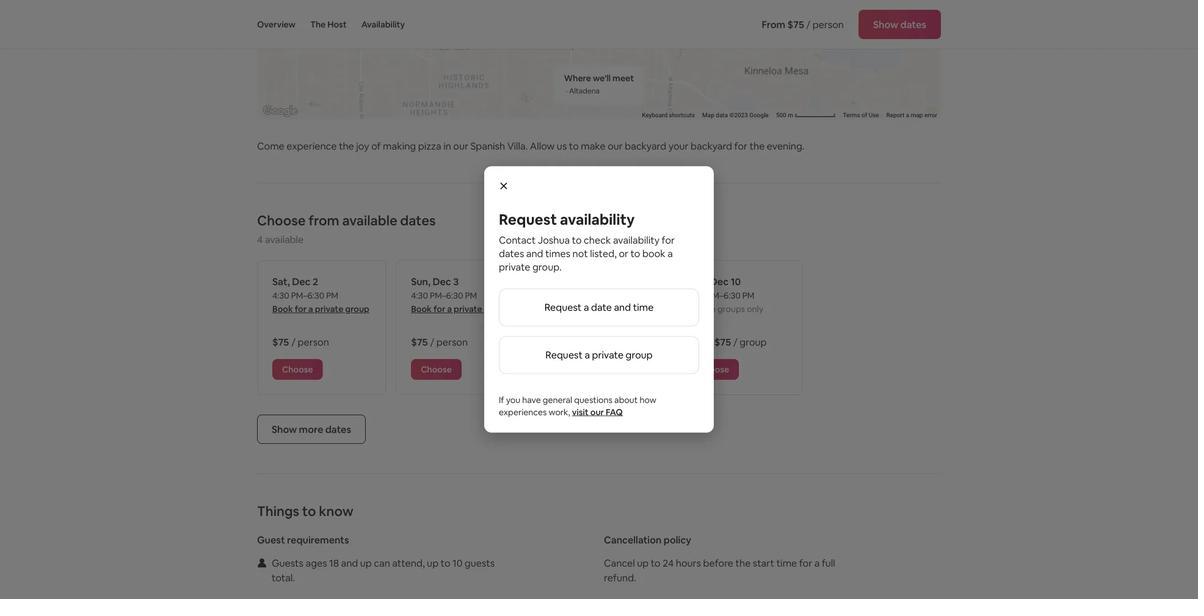 Task type: vqa. For each thing, say whether or not it's contained in the screenshot.
first Add to wishlist icon from right
no



Task type: describe. For each thing, give the bounding box(es) containing it.
spanish
[[471, 140, 505, 152]]

times
[[545, 247, 570, 260]]

hours
[[676, 557, 701, 569]]

evening.
[[767, 140, 805, 152]]

ages
[[306, 557, 327, 569]]

can
[[374, 557, 390, 569]]

24
[[663, 557, 674, 569]]

from $75 / person
[[762, 18, 844, 31]]

to inside cancel up to 24 hours before the start time for a full refund.
[[651, 557, 661, 569]]

the left the joy
[[339, 140, 354, 152]]

the inside cancel up to 24 hours before the start time for a full refund.
[[736, 557, 751, 569]]

map
[[911, 111, 923, 119]]

from for from $75 / group
[[689, 336, 712, 348]]

group inside sat, dec 2 4:30 pm–6:30 pm book for a private group
[[345, 304, 369, 315]]

up inside cancel up to 24 hours before the start time for a full refund.
[[637, 557, 649, 569]]

500
[[776, 111, 786, 119]]

terms of use
[[843, 111, 879, 119]]

cancellation policy
[[604, 533, 691, 546]]

guest
[[257, 533, 285, 546]]

pm for sun, dec 10
[[743, 290, 755, 301]]

500 m
[[776, 111, 795, 119]]

a inside request availability contact joshua to check availability for dates and times not listed, or to book a private group.
[[668, 247, 673, 260]]

keyboard shortcuts
[[642, 111, 695, 119]]

1 vertical spatial availability
[[613, 234, 660, 246]]

map data ©2023 google
[[702, 111, 769, 119]]

2 up from the left
[[427, 557, 439, 569]]

pm–6:30 for 3
[[430, 290, 463, 301]]

before
[[703, 557, 733, 569]]

terms
[[843, 111, 860, 119]]

pm–6:30 for 10
[[707, 290, 741, 301]]

use
[[869, 111, 879, 119]]

only
[[747, 304, 763, 315]]

joy
[[356, 140, 369, 152]]

18
[[329, 557, 339, 569]]

date
[[591, 301, 612, 314]]

dates inside 'link'
[[901, 18, 926, 31]]

from $75 / group
[[689, 336, 767, 348]]

host
[[327, 19, 347, 30]]

make
[[581, 140, 606, 152]]

questions
[[574, 394, 613, 405]]

sun, dec 3 4:30 pm–6:30 pm book for a private group
[[411, 275, 508, 315]]

guests
[[465, 557, 495, 569]]

work,
[[549, 406, 570, 417]]

private inside sun, dec 3 4:30 pm–6:30 pm book for a private group
[[454, 304, 482, 315]]

show more dates link
[[257, 415, 366, 444]]

and inside request availability contact joshua to check availability for dates and times not listed, or to book a private group.
[[526, 247, 543, 260]]

cancellation
[[604, 533, 662, 546]]

book for sun,
[[411, 304, 432, 315]]

to left the know
[[302, 502, 316, 520]]

2
[[313, 275, 318, 288]]

where we'll meet · altadena
[[564, 73, 634, 96]]

time inside cancel up to 24 hours before the start time for a full refund.
[[777, 557, 797, 569]]

making
[[383, 140, 416, 152]]

request for request a private group
[[546, 349, 583, 361]]

experiences
[[499, 406, 547, 417]]

have
[[522, 394, 541, 405]]

the host
[[310, 19, 347, 30]]

from
[[309, 212, 339, 229]]

terms of use link
[[843, 111, 879, 119]]

$75 / person for sun,
[[411, 336, 468, 348]]

request a date and time button
[[499, 289, 699, 326]]

report a map error link
[[887, 111, 937, 119]]

requirements
[[287, 533, 349, 546]]

group.
[[533, 261, 562, 273]]

visit our faq link
[[572, 406, 623, 417]]

cancel up to 24 hours before the start time for a full refund.
[[604, 557, 835, 584]]

cancel
[[604, 557, 635, 569]]

your
[[669, 140, 689, 152]]

request for request availability contact joshua to check availability for dates and times not listed, or to book a private group.
[[499, 210, 557, 229]]

the host button
[[310, 0, 347, 49]]

check
[[584, 234, 611, 246]]

request a private group
[[546, 349, 653, 361]]

book for a private group
[[550, 304, 647, 315]]

dec for 10
[[710, 275, 729, 288]]

book for a private group link for 3
[[411, 304, 508, 315]]

pm for sat, dec 2
[[326, 290, 338, 301]]

contact
[[499, 234, 536, 246]]

shortcuts
[[669, 111, 695, 119]]

1 horizontal spatial of
[[862, 111, 867, 119]]

4:30 for sun, dec 3
[[411, 290, 428, 301]]

or
[[619, 247, 628, 260]]

©2023
[[730, 111, 748, 119]]

time inside button
[[633, 301, 654, 314]]

to right us
[[569, 140, 579, 152]]

things to know
[[257, 502, 353, 520]]

come
[[257, 140, 284, 152]]

general
[[543, 394, 572, 405]]

about
[[614, 394, 638, 405]]

report
[[887, 111, 905, 119]]

pm–6:30 for 2
[[291, 290, 324, 301]]

pm for sun, dec 3
[[465, 290, 477, 301]]

4:30 for sat, dec 2
[[272, 290, 289, 301]]

to up the not
[[572, 234, 582, 246]]

private
[[689, 304, 716, 315]]

book for a private group link for 2
[[272, 304, 369, 315]]

500 m button
[[772, 111, 839, 119]]

to inside guests ages 18 and up can attend, up to 10 guests total.
[[441, 557, 450, 569]]

map
[[702, 111, 714, 119]]

not
[[573, 247, 588, 260]]

more
[[299, 423, 323, 435]]

availability button
[[361, 0, 405, 49]]

if you have general questions about how experiences work,
[[499, 394, 656, 417]]

show for show dates
[[873, 18, 898, 31]]

for inside request availability contact joshua to check availability for dates and times not listed, or to book a private group.
[[662, 234, 675, 246]]

how
[[640, 394, 656, 405]]



Task type: locate. For each thing, give the bounding box(es) containing it.
0 horizontal spatial pm
[[326, 290, 338, 301]]

attend,
[[392, 557, 425, 569]]

1 horizontal spatial pm–6:30
[[430, 290, 463, 301]]

book for sat,
[[272, 304, 293, 315]]

request for request a date and time
[[545, 301, 582, 314]]

0 horizontal spatial 4:30
[[272, 290, 289, 301]]

available
[[342, 212, 397, 229], [265, 233, 304, 245]]

the
[[310, 19, 326, 30]]

and inside guests ages 18 and up can attend, up to 10 guests total.
[[341, 557, 358, 569]]

4:30 for sun, dec 10
[[689, 290, 706, 301]]

if
[[499, 394, 504, 405]]

3 $75 / person from the left
[[550, 336, 607, 348]]

4
[[257, 233, 263, 245]]

0 vertical spatial and
[[526, 247, 543, 260]]

guest requirements
[[257, 533, 349, 546]]

2 horizontal spatial pm–6:30
[[707, 290, 741, 301]]

0 horizontal spatial and
[[341, 557, 358, 569]]

2 horizontal spatial our
[[608, 140, 623, 152]]

1 horizontal spatial and
[[526, 247, 543, 260]]

full
[[822, 557, 835, 569]]

visit
[[572, 406, 589, 417]]

map region
[[167, 0, 949, 191]]

show for show more dates
[[272, 423, 297, 435]]

2 horizontal spatial book for a private group link
[[550, 304, 647, 315]]

1 horizontal spatial time
[[777, 557, 797, 569]]

for inside sun, dec 3 4:30 pm–6:30 pm book for a private group
[[434, 304, 445, 315]]

2 book for a private group link from the left
[[411, 304, 508, 315]]

2 horizontal spatial $75 / person
[[550, 336, 607, 348]]

show more dates
[[272, 423, 351, 435]]

1 horizontal spatial backyard
[[691, 140, 732, 152]]

the left the evening.
[[750, 140, 765, 152]]

1 pm from the left
[[326, 290, 338, 301]]

0 horizontal spatial from
[[689, 336, 712, 348]]

for inside cancel up to 24 hours before the start time for a full refund.
[[799, 557, 812, 569]]

start
[[753, 557, 774, 569]]

the left start at the bottom of the page
[[736, 557, 751, 569]]

2 vertical spatial request
[[546, 349, 583, 361]]

2 horizontal spatial pm
[[743, 290, 755, 301]]

dec for 3
[[433, 275, 451, 288]]

policy
[[664, 533, 691, 546]]

backyard down map
[[691, 140, 732, 152]]

overview
[[257, 19, 296, 30]]

sun, for sun, dec 3
[[411, 275, 431, 288]]

0 horizontal spatial of
[[371, 140, 381, 152]]

book for a private group link down 2
[[272, 304, 369, 315]]

0 vertical spatial 10
[[731, 275, 741, 288]]

/
[[806, 18, 811, 31], [291, 336, 296, 348], [430, 336, 434, 348], [569, 336, 573, 348], [733, 336, 738, 348]]

1 horizontal spatial pm
[[465, 290, 477, 301]]

in
[[443, 140, 451, 152]]

show
[[873, 18, 898, 31], [272, 423, 297, 435]]

10
[[731, 275, 741, 288], [453, 557, 463, 569]]

0 vertical spatial of
[[862, 111, 867, 119]]

2 sun, from the left
[[689, 275, 708, 288]]

·
[[566, 86, 568, 96]]

dates
[[901, 18, 926, 31], [400, 212, 436, 229], [499, 247, 524, 260], [325, 423, 351, 435]]

and for guests ages 18 and up can attend, up to 10 guests total.
[[341, 557, 358, 569]]

sun, inside sun, dec 3 4:30 pm–6:30 pm book for a private group
[[411, 275, 431, 288]]

meet
[[613, 73, 634, 84]]

up right cancel
[[637, 557, 649, 569]]

book for a private group link down 3
[[411, 304, 508, 315]]

4:30 inside sun, dec 10 4:30 pm–6:30 pm private groups only
[[689, 290, 706, 301]]

sun, inside sun, dec 10 4:30 pm–6:30 pm private groups only
[[689, 275, 708, 288]]

2 4:30 from the left
[[411, 290, 428, 301]]

sat, dec 2 4:30 pm–6:30 pm book for a private group
[[272, 275, 369, 315]]

report a map error
[[887, 111, 937, 119]]

villa.
[[507, 140, 528, 152]]

groups
[[718, 304, 745, 315]]

3 book from the left
[[550, 304, 570, 315]]

3 4:30 from the left
[[689, 290, 706, 301]]

0 vertical spatial time
[[633, 301, 654, 314]]

2 vertical spatial and
[[341, 557, 358, 569]]

know
[[319, 502, 353, 520]]

1 horizontal spatial 4:30
[[411, 290, 428, 301]]

up left 'can'
[[360, 557, 372, 569]]

private inside request availability contact joshua to check availability for dates and times not listed, or to book a private group.
[[499, 261, 530, 273]]

$75 / person for sat,
[[272, 336, 329, 348]]

availability up or
[[613, 234, 660, 246]]

private down 2
[[315, 304, 343, 315]]

things
[[257, 502, 299, 520]]

keyboard shortcuts button
[[642, 111, 695, 119]]

allow
[[530, 140, 555, 152]]

show dates link
[[859, 10, 941, 39]]

of right the joy
[[371, 140, 381, 152]]

dec left 3
[[433, 275, 451, 288]]

group
[[345, 304, 369, 315], [484, 304, 508, 315], [623, 304, 647, 315], [740, 336, 767, 348], [626, 349, 653, 361]]

availability
[[361, 19, 405, 30]]

and for request a date and time
[[614, 301, 631, 314]]

listed,
[[590, 247, 617, 260]]

0 horizontal spatial our
[[453, 140, 468, 152]]

us
[[557, 140, 567, 152]]

to
[[569, 140, 579, 152], [572, 234, 582, 246], [631, 247, 640, 260], [302, 502, 316, 520], [441, 557, 450, 569], [651, 557, 661, 569]]

for inside sat, dec 2 4:30 pm–6:30 pm book for a private group
[[295, 304, 307, 315]]

1 horizontal spatial $75 / person
[[411, 336, 468, 348]]

request left date
[[545, 301, 582, 314]]

m
[[788, 111, 793, 119]]

pm inside sun, dec 10 4:30 pm–6:30 pm private groups only
[[743, 290, 755, 301]]

3
[[453, 275, 459, 288]]

pizza
[[418, 140, 441, 152]]

dec inside sat, dec 2 4:30 pm–6:30 pm book for a private group
[[292, 275, 311, 288]]

pm inside sun, dec 3 4:30 pm–6:30 pm book for a private group
[[465, 290, 477, 301]]

1 horizontal spatial up
[[427, 557, 439, 569]]

0 horizontal spatial sun,
[[411, 275, 431, 288]]

0 horizontal spatial backyard
[[625, 140, 666, 152]]

for
[[734, 140, 747, 152], [662, 234, 675, 246], [295, 304, 307, 315], [434, 304, 445, 315], [572, 304, 584, 315], [799, 557, 812, 569]]

book for a private group link up request a private group
[[550, 304, 647, 315]]

to right or
[[631, 247, 640, 260]]

10 inside sun, dec 10 4:30 pm–6:30 pm private groups only
[[731, 275, 741, 288]]

show inside 'link'
[[873, 18, 898, 31]]

time right start at the bottom of the page
[[777, 557, 797, 569]]

10 up groups
[[731, 275, 741, 288]]

0 horizontal spatial book
[[272, 304, 293, 315]]

book for a private group link
[[272, 304, 369, 315], [411, 304, 508, 315], [550, 304, 647, 315]]

request availability contact joshua to check availability for dates and times not listed, or to book a private group.
[[499, 210, 675, 273]]

where
[[564, 73, 591, 84]]

dec inside sun, dec 3 4:30 pm–6:30 pm book for a private group
[[433, 275, 451, 288]]

we'll
[[593, 73, 611, 84]]

1 vertical spatial request
[[545, 301, 582, 314]]

dates inside request availability contact joshua to check availability for dates and times not listed, or to book a private group.
[[499, 247, 524, 260]]

2 horizontal spatial and
[[614, 301, 631, 314]]

0 horizontal spatial $75 / person
[[272, 336, 329, 348]]

0 horizontal spatial 10
[[453, 557, 463, 569]]

data
[[716, 111, 728, 119]]

to left the guests
[[441, 557, 450, 569]]

1 book for a private group link from the left
[[272, 304, 369, 315]]

1 horizontal spatial 10
[[731, 275, 741, 288]]

request inside request availability contact joshua to check availability for dates and times not listed, or to book a private group.
[[499, 210, 557, 229]]

show dates
[[873, 18, 926, 31]]

joshua
[[538, 234, 570, 246]]

1 book from the left
[[272, 304, 293, 315]]

$75 / person up request a private group
[[550, 336, 607, 348]]

private inside button
[[592, 349, 624, 361]]

1 horizontal spatial book
[[411, 304, 432, 315]]

2 pm from the left
[[465, 290, 477, 301]]

1 vertical spatial available
[[265, 233, 304, 245]]

available right from
[[342, 212, 397, 229]]

up right attend,
[[427, 557, 439, 569]]

0 vertical spatial available
[[342, 212, 397, 229]]

private up request a private group
[[593, 304, 621, 315]]

sun, left 3
[[411, 275, 431, 288]]

group inside button
[[626, 349, 653, 361]]

1 pm–6:30 from the left
[[291, 290, 324, 301]]

to left "24"
[[651, 557, 661, 569]]

pm
[[326, 290, 338, 301], [465, 290, 477, 301], [743, 290, 755, 301]]

dec left 2
[[292, 275, 311, 288]]

a
[[906, 111, 909, 119], [668, 247, 673, 260], [584, 301, 589, 314], [308, 304, 313, 315], [447, 304, 452, 315], [586, 304, 591, 315], [585, 349, 590, 361], [814, 557, 820, 569]]

google image
[[260, 103, 300, 119]]

$75 / person down sun, dec 3 4:30 pm–6:30 pm book for a private group
[[411, 336, 468, 348]]

0 horizontal spatial book for a private group link
[[272, 304, 369, 315]]

dates inside choose from available dates 4 available
[[400, 212, 436, 229]]

our right 'make'
[[608, 140, 623, 152]]

2 horizontal spatial book
[[550, 304, 570, 315]]

private
[[499, 261, 530, 273], [315, 304, 343, 315], [454, 304, 482, 315], [593, 304, 621, 315], [592, 349, 624, 361]]

2 horizontal spatial dec
[[710, 275, 729, 288]]

0 horizontal spatial pm–6:30
[[291, 290, 324, 301]]

1 4:30 from the left
[[272, 290, 289, 301]]

availability up the check
[[560, 210, 635, 229]]

2 backyard from the left
[[691, 140, 732, 152]]

group inside sun, dec 3 4:30 pm–6:30 pm book for a private group
[[484, 304, 508, 315]]

3 book for a private group link from the left
[[550, 304, 647, 315]]

1 sun, from the left
[[411, 275, 431, 288]]

of
[[862, 111, 867, 119], [371, 140, 381, 152]]

1 vertical spatial and
[[614, 301, 631, 314]]

request inside request a private group button
[[546, 349, 583, 361]]

up
[[360, 557, 372, 569], [427, 557, 439, 569], [637, 557, 649, 569]]

dec up groups
[[710, 275, 729, 288]]

time right date
[[633, 301, 654, 314]]

2 horizontal spatial up
[[637, 557, 649, 569]]

0 vertical spatial availability
[[560, 210, 635, 229]]

guests
[[272, 557, 304, 569]]

pm–6:30 up groups
[[707, 290, 741, 301]]

sat,
[[272, 275, 290, 288]]

pm–6:30 inside sun, dec 10 4:30 pm–6:30 pm private groups only
[[707, 290, 741, 301]]

request up general
[[546, 349, 583, 361]]

error
[[925, 111, 937, 119]]

pm–6:30 down 2
[[291, 290, 324, 301]]

0 horizontal spatial time
[[633, 301, 654, 314]]

guests ages 18 and up can attend, up to 10 guests total.
[[272, 557, 495, 584]]

1 horizontal spatial from
[[762, 18, 786, 31]]

2 book from the left
[[411, 304, 432, 315]]

$75 / person down sat, dec 2 4:30 pm–6:30 pm book for a private group
[[272, 336, 329, 348]]

visit our faq
[[572, 406, 623, 417]]

2 dec from the left
[[433, 275, 451, 288]]

sun,
[[411, 275, 431, 288], [689, 275, 708, 288]]

0 horizontal spatial show
[[272, 423, 297, 435]]

1 horizontal spatial our
[[590, 406, 604, 417]]

request inside request a date and time button
[[545, 301, 582, 314]]

refund.
[[604, 571, 636, 584]]

10 left the guests
[[453, 557, 463, 569]]

0 horizontal spatial up
[[360, 557, 372, 569]]

private inside sat, dec 2 4:30 pm–6:30 pm book for a private group
[[315, 304, 343, 315]]

dec inside sun, dec 10 4:30 pm–6:30 pm private groups only
[[710, 275, 729, 288]]

1 backyard from the left
[[625, 140, 666, 152]]

book inside sun, dec 3 4:30 pm–6:30 pm book for a private group
[[411, 304, 432, 315]]

1 horizontal spatial book for a private group link
[[411, 304, 508, 315]]

and up the group. in the left top of the page
[[526, 247, 543, 260]]

1 $75 / person from the left
[[272, 336, 329, 348]]

1 horizontal spatial available
[[342, 212, 397, 229]]

request a date and time
[[545, 301, 654, 314]]

sun, for sun, dec 10
[[689, 275, 708, 288]]

0 vertical spatial from
[[762, 18, 786, 31]]

the
[[339, 140, 354, 152], [750, 140, 765, 152], [736, 557, 751, 569]]

dec for 2
[[292, 275, 311, 288]]

1 up from the left
[[360, 557, 372, 569]]

3 pm–6:30 from the left
[[707, 290, 741, 301]]

1 vertical spatial from
[[689, 336, 712, 348]]

pm–6:30 inside sat, dec 2 4:30 pm–6:30 pm book for a private group
[[291, 290, 324, 301]]

$75 / person
[[272, 336, 329, 348], [411, 336, 468, 348], [550, 336, 607, 348]]

from
[[762, 18, 786, 31], [689, 336, 712, 348]]

private down 3
[[454, 304, 482, 315]]

1 vertical spatial show
[[272, 423, 297, 435]]

4:30 inside sat, dec 2 4:30 pm–6:30 pm book for a private group
[[272, 290, 289, 301]]

1 horizontal spatial dec
[[433, 275, 451, 288]]

our right in
[[453, 140, 468, 152]]

our down questions
[[590, 406, 604, 417]]

and inside button
[[614, 301, 631, 314]]

0 horizontal spatial dec
[[292, 275, 311, 288]]

2 $75 / person from the left
[[411, 336, 468, 348]]

overview button
[[257, 0, 296, 49]]

0 vertical spatial request
[[499, 210, 557, 229]]

1 vertical spatial of
[[371, 140, 381, 152]]

book inside sat, dec 2 4:30 pm–6:30 pm book for a private group
[[272, 304, 293, 315]]

request up contact
[[499, 210, 557, 229]]

3 dec from the left
[[710, 275, 729, 288]]

and right date
[[614, 301, 631, 314]]

a inside sat, dec 2 4:30 pm–6:30 pm book for a private group
[[308, 304, 313, 315]]

a inside sun, dec 3 4:30 pm–6:30 pm book for a private group
[[447, 304, 452, 315]]

1 horizontal spatial show
[[873, 18, 898, 31]]

a inside cancel up to 24 hours before the start time for a full refund.
[[814, 557, 820, 569]]

book
[[642, 247, 666, 260]]

pm–6:30 inside sun, dec 3 4:30 pm–6:30 pm book for a private group
[[430, 290, 463, 301]]

you
[[506, 394, 520, 405]]

4:30 inside sun, dec 3 4:30 pm–6:30 pm book for a private group
[[411, 290, 428, 301]]

3 pm from the left
[[743, 290, 755, 301]]

total.
[[272, 571, 295, 584]]

dec
[[292, 275, 311, 288], [433, 275, 451, 288], [710, 275, 729, 288]]

come experience the joy of making pizza in our spanish villa. allow us to make our backyard your backyard for the evening.
[[257, 140, 805, 152]]

3 up from the left
[[637, 557, 649, 569]]

pm inside sat, dec 2 4:30 pm–6:30 pm book for a private group
[[326, 290, 338, 301]]

private down book for a private group
[[592, 349, 624, 361]]

request a private group button
[[499, 336, 699, 374]]

1 dec from the left
[[292, 275, 311, 288]]

private down contact
[[499, 261, 530, 273]]

from for from $75 / person
[[762, 18, 786, 31]]

10 inside guests ages 18 and up can attend, up to 10 guests total.
[[453, 557, 463, 569]]

and right 18
[[341, 557, 358, 569]]

2 pm–6:30 from the left
[[430, 290, 463, 301]]

0 vertical spatial show
[[873, 18, 898, 31]]

0 horizontal spatial available
[[265, 233, 304, 245]]

1 vertical spatial 10
[[453, 557, 463, 569]]

1 vertical spatial time
[[777, 557, 797, 569]]

backyard down keyboard
[[625, 140, 666, 152]]

2 horizontal spatial 4:30
[[689, 290, 706, 301]]

of left use
[[862, 111, 867, 119]]

available down choose
[[265, 233, 304, 245]]

request
[[499, 210, 557, 229], [545, 301, 582, 314], [546, 349, 583, 361]]

pm–6:30 down 3
[[430, 290, 463, 301]]

1 horizontal spatial sun,
[[689, 275, 708, 288]]

sun, up the private
[[689, 275, 708, 288]]



